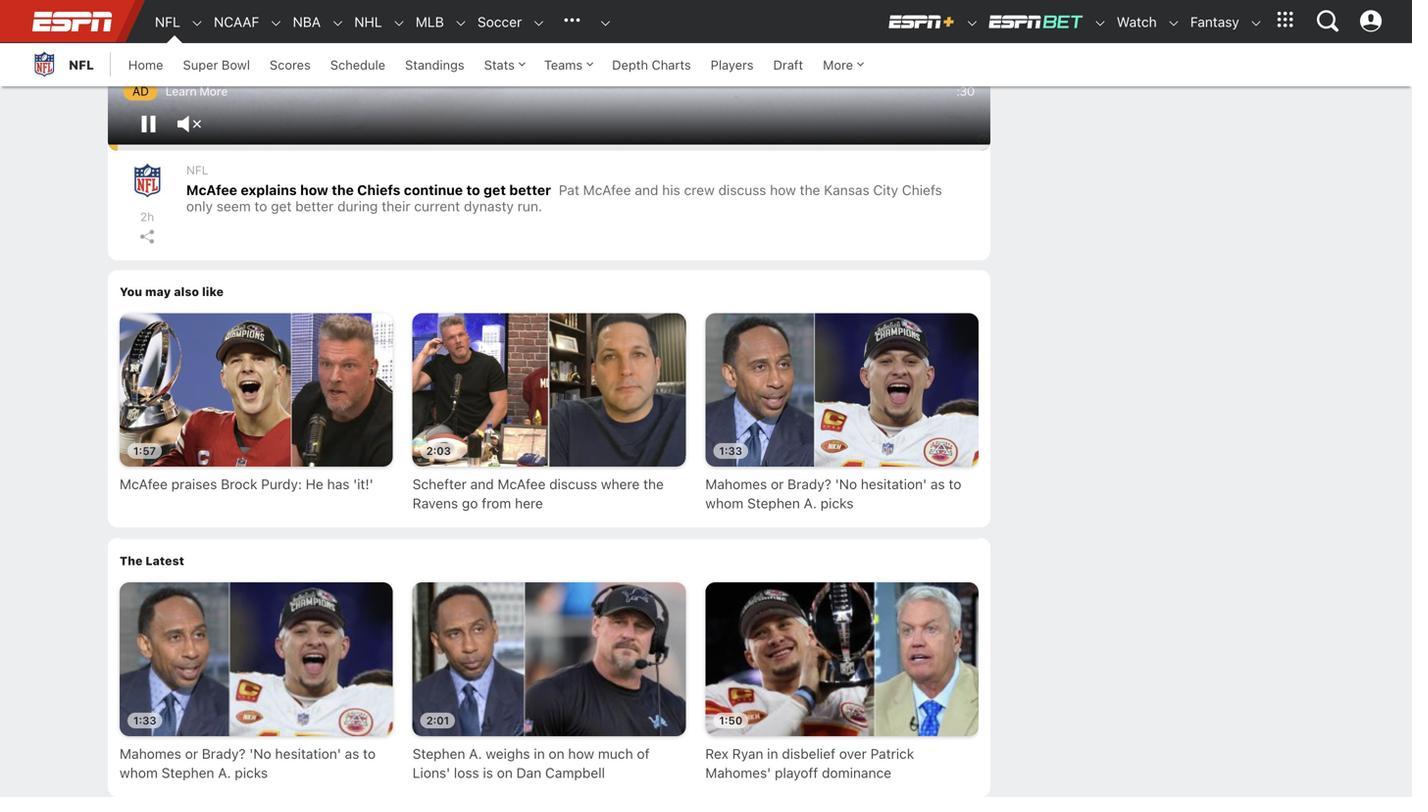 Task type: describe. For each thing, give the bounding box(es) containing it.
0 horizontal spatial mahomes
[[120, 746, 181, 762]]

more link
[[813, 43, 873, 86]]

schedule
[[330, 57, 386, 72]]

stats link
[[474, 43, 534, 86]]

0 vertical spatial or
[[771, 476, 784, 492]]

you may also like
[[120, 285, 224, 298]]

pat mcafee and his crew discuss how the kansas city chiefs only seem to get better during their current dynasty run.
[[186, 182, 942, 214]]

depth
[[612, 57, 648, 72]]

during
[[337, 198, 378, 214]]

mcafee left explains
[[186, 182, 237, 198]]

mcafee praises brock purdy: he has 'it!'
[[120, 476, 373, 492]]

brady? for mahomes or brady? 'no hesitation' as to whom stephen a. picks link to the top
[[788, 476, 832, 492]]

super bowl
[[183, 57, 250, 72]]

the inside schefter and mcafee discuss where the ravens go from here
[[643, 476, 664, 492]]

you
[[120, 285, 142, 298]]

current
[[414, 198, 460, 214]]

in inside the stephen a. weighs in on how much of lions' loss is on dan campbell
[[534, 746, 545, 762]]

campbell
[[545, 765, 605, 781]]

explains
[[241, 182, 297, 198]]

get inside pat mcafee and his crew discuss how the kansas city chiefs only seem to get better during their current dynasty run.
[[271, 198, 292, 214]]

continue
[[404, 182, 463, 198]]

soccer
[[478, 14, 522, 30]]

teams
[[544, 57, 583, 72]]

he
[[306, 476, 323, 492]]

rex
[[706, 746, 729, 762]]

brock
[[221, 476, 257, 492]]

a. inside the stephen a. weighs in on how much of lions' loss is on dan campbell
[[469, 746, 482, 762]]

ncaaf link
[[204, 1, 259, 43]]

and inside schefter and mcafee discuss where the ravens go from here
[[470, 476, 494, 492]]

of
[[637, 746, 650, 762]]

1 vertical spatial picks
[[235, 765, 268, 781]]

0 vertical spatial picks
[[821, 495, 854, 512]]

run.
[[518, 198, 542, 214]]

depth charts
[[612, 57, 691, 72]]

weighs
[[486, 746, 530, 762]]

fantasy link
[[1181, 1, 1240, 43]]

scores link
[[260, 43, 320, 86]]

mcafee explains how the chiefs continue to get better
[[186, 182, 551, 198]]

discuss inside schefter and mcafee discuss where the ravens go from here
[[549, 476, 597, 492]]

2 horizontal spatial nfl
[[186, 163, 209, 177]]

like
[[202, 285, 224, 298]]

nhl
[[354, 14, 382, 30]]

players link
[[701, 43, 764, 86]]

2 vertical spatial a.
[[218, 765, 231, 781]]

his
[[662, 182, 680, 198]]

0 vertical spatial mahomes or brady? 'no hesitation' as to whom stephen a. picks link
[[706, 303, 979, 523]]

to inside pat mcafee and his crew discuss how the kansas city chiefs only seem to get better during their current dynasty run.
[[254, 198, 267, 214]]

watch link
[[1107, 1, 1157, 43]]

1 vertical spatial mahomes or brady? 'no hesitation' as to whom stephen a. picks link
[[120, 573, 393, 793]]

players
[[711, 57, 754, 72]]

0 horizontal spatial the
[[332, 182, 354, 198]]

playoff
[[775, 765, 818, 781]]

also
[[174, 285, 199, 298]]

ncaaf
[[214, 14, 259, 30]]

1 vertical spatial hesitation'
[[275, 746, 341, 762]]

how inside pat mcafee and his crew discuss how the kansas city chiefs only seem to get better during their current dynasty run.
[[770, 182, 796, 198]]

has
[[327, 476, 350, 492]]

mcafee praises brock purdy: he has 'it!' link
[[120, 303, 393, 504]]

brady? for the bottom mahomes or brady? 'no hesitation' as to whom stephen a. picks link
[[202, 746, 246, 762]]

how inside the stephen a. weighs in on how much of lions' loss is on dan campbell
[[568, 746, 594, 762]]

stephen a. weighs in on how much of lions' loss is on dan campbell
[[413, 746, 650, 781]]

1 vertical spatial 'no
[[249, 746, 271, 762]]

crew
[[684, 182, 715, 198]]

ravens
[[413, 495, 458, 512]]

home link
[[118, 43, 173, 86]]

0 vertical spatial hesitation'
[[861, 476, 927, 492]]

mcafee inside pat mcafee and his crew discuss how the kansas city chiefs only seem to get better during their current dynasty run.
[[583, 182, 631, 198]]

0 horizontal spatial how
[[300, 182, 328, 198]]

mlb link
[[406, 1, 444, 43]]

the latest
[[120, 554, 184, 568]]

1 horizontal spatial nfl
[[155, 14, 180, 30]]

over
[[839, 746, 867, 762]]

home
[[128, 57, 163, 72]]

1 vertical spatial nfl
[[69, 57, 94, 72]]

nba
[[293, 14, 321, 30]]

nhl link
[[345, 1, 382, 43]]

stephen for mahomes or brady? 'no hesitation' as to whom stephen a. picks link to the top
[[747, 495, 800, 512]]

may
[[145, 285, 171, 298]]

whom for mahomes or brady? 'no hesitation' as to whom stephen a. picks link to the top
[[706, 495, 744, 512]]

depth charts link
[[602, 43, 701, 86]]

1 horizontal spatial nfl link
[[145, 1, 180, 43]]

1 horizontal spatial better
[[509, 182, 551, 198]]

charts
[[652, 57, 691, 72]]

mcafee left praises
[[120, 476, 168, 492]]

watch
[[1117, 14, 1157, 30]]

fantasy
[[1191, 14, 1240, 30]]

teams link
[[534, 43, 602, 86]]

kansas
[[824, 182, 870, 198]]

ryan
[[732, 746, 763, 762]]

schedule link
[[320, 43, 395, 86]]

their
[[382, 198, 410, 214]]

nba link
[[283, 1, 321, 43]]

here
[[515, 495, 543, 512]]



Task type: locate. For each thing, give the bounding box(es) containing it.
scores
[[270, 57, 311, 72]]

the
[[332, 182, 354, 198], [800, 182, 820, 198], [643, 476, 664, 492]]

0 vertical spatial 'no
[[835, 476, 857, 492]]

and inside pat mcafee and his crew discuss how the kansas city chiefs only seem to get better during their current dynasty run.
[[635, 182, 658, 198]]

1 vertical spatial stephen
[[413, 746, 465, 762]]

mahomes'
[[706, 765, 771, 781]]

latest
[[145, 554, 184, 568]]

1 horizontal spatial hesitation'
[[861, 476, 927, 492]]

0 horizontal spatial whom
[[120, 765, 158, 781]]

only
[[186, 198, 213, 214]]

0 horizontal spatial a.
[[218, 765, 231, 781]]

1 horizontal spatial mahomes or brady? 'no hesitation' as to whom stephen a. picks
[[706, 476, 962, 512]]

0 vertical spatial nfl
[[155, 14, 180, 30]]

go
[[462, 495, 478, 512]]

0 vertical spatial on
[[549, 746, 565, 762]]

0 horizontal spatial and
[[470, 476, 494, 492]]

on
[[549, 746, 565, 762], [497, 765, 513, 781]]

mlb
[[416, 14, 444, 30]]

dan
[[516, 765, 542, 781]]

2 horizontal spatial a.
[[804, 495, 817, 512]]

praises
[[171, 476, 217, 492]]

0 vertical spatial brady?
[[788, 476, 832, 492]]

0 horizontal spatial picks
[[235, 765, 268, 781]]

discuss right crew
[[718, 182, 766, 198]]

stephen for the bottom mahomes or brady? 'no hesitation' as to whom stephen a. picks link
[[162, 765, 214, 781]]

1 horizontal spatial discuss
[[718, 182, 766, 198]]

2 horizontal spatial stephen
[[747, 495, 800, 512]]

as
[[931, 476, 945, 492], [345, 746, 359, 762]]

nfl link left home link
[[29, 43, 94, 86]]

schefter and mcafee discuss where the ravens go from here
[[413, 476, 664, 512]]

1 horizontal spatial as
[[931, 476, 945, 492]]

0 horizontal spatial in
[[534, 746, 545, 762]]

the left their
[[332, 182, 354, 198]]

0 horizontal spatial discuss
[[549, 476, 597, 492]]

1 in from the left
[[534, 746, 545, 762]]

standings link
[[395, 43, 474, 86]]

1 chiefs from the left
[[357, 182, 401, 198]]

1 horizontal spatial brady?
[[788, 476, 832, 492]]

much
[[598, 746, 633, 762]]

2 in from the left
[[767, 746, 778, 762]]

1 horizontal spatial 'no
[[835, 476, 857, 492]]

2 chiefs from the left
[[902, 182, 942, 198]]

0 vertical spatial a.
[[804, 495, 817, 512]]

0 vertical spatial discuss
[[718, 182, 766, 198]]

chiefs inside pat mcafee and his crew discuss how the kansas city chiefs only seem to get better during their current dynasty run.
[[902, 182, 942, 198]]

nfl right nfl icon
[[69, 57, 94, 72]]

1 horizontal spatial whom
[[706, 495, 744, 512]]

2h
[[140, 210, 154, 224]]

1 horizontal spatial how
[[568, 746, 594, 762]]

and left his
[[635, 182, 658, 198]]

0 horizontal spatial mahomes or brady? 'no hesitation' as to whom stephen a. picks link
[[120, 573, 393, 793]]

is
[[483, 765, 493, 781]]

1 horizontal spatial a.
[[469, 746, 482, 762]]

1 vertical spatial or
[[185, 746, 198, 762]]

dynasty
[[464, 198, 514, 214]]

nfl up only
[[186, 163, 209, 177]]

stephen inside the stephen a. weighs in on how much of lions' loss is on dan campbell
[[413, 746, 465, 762]]

mahomes or brady? 'no hesitation' as to whom stephen a. picks
[[706, 476, 962, 512], [120, 746, 376, 781]]

how right explains
[[300, 182, 328, 198]]

and
[[635, 182, 658, 198], [470, 476, 494, 492]]

lions'
[[413, 765, 450, 781]]

nfl image
[[29, 49, 59, 78]]

0 vertical spatial whom
[[706, 495, 744, 512]]

where
[[601, 476, 640, 492]]

better inside pat mcafee and his crew discuss how the kansas city chiefs only seem to get better during their current dynasty run.
[[295, 198, 334, 214]]

more
[[823, 57, 853, 72]]

get
[[484, 182, 506, 198], [271, 198, 292, 214]]

0 horizontal spatial get
[[271, 198, 292, 214]]

mcafee up here
[[498, 476, 546, 492]]

0 horizontal spatial mahomes or brady? 'no hesitation' as to whom stephen a. picks
[[120, 746, 376, 781]]

super bowl link
[[173, 43, 260, 86]]

1 vertical spatial and
[[470, 476, 494, 492]]

a.
[[804, 495, 817, 512], [469, 746, 482, 762], [218, 765, 231, 781]]

in up dan
[[534, 746, 545, 762]]

chiefs left continue in the left top of the page
[[357, 182, 401, 198]]

hesitation'
[[861, 476, 927, 492], [275, 746, 341, 762]]

in inside rex ryan in disbelief over patrick mahomes' playoff dominance
[[767, 746, 778, 762]]

nfl up home link
[[155, 14, 180, 30]]

0 vertical spatial mahomes or brady? 'no hesitation' as to whom stephen a. picks
[[706, 476, 962, 512]]

stats
[[484, 57, 515, 72]]

the
[[120, 554, 143, 568]]

bowl
[[222, 57, 250, 72]]

0 horizontal spatial chiefs
[[357, 182, 401, 198]]

brady?
[[788, 476, 832, 492], [202, 746, 246, 762]]

0 horizontal spatial brady?
[[202, 746, 246, 762]]

mahomes
[[706, 476, 767, 492], [120, 746, 181, 762]]

1 vertical spatial whom
[[120, 765, 158, 781]]

mcafee inside schefter and mcafee discuss where the ravens go from here
[[498, 476, 546, 492]]

'it!'
[[353, 476, 373, 492]]

discuss left "where"
[[549, 476, 597, 492]]

1 vertical spatial mahomes
[[120, 746, 181, 762]]

city
[[873, 182, 898, 198]]

nfl link up home
[[145, 1, 180, 43]]

purdy:
[[261, 476, 302, 492]]

how up the campbell
[[568, 746, 594, 762]]

rex ryan in disbelief over patrick mahomes' playoff dominance
[[706, 746, 914, 781]]

on up the campbell
[[549, 746, 565, 762]]

0 vertical spatial as
[[931, 476, 945, 492]]

0 horizontal spatial stephen
[[162, 765, 214, 781]]

and up go
[[470, 476, 494, 492]]

better left the during at the top
[[295, 198, 334, 214]]

on right "is"
[[497, 765, 513, 781]]

0 horizontal spatial hesitation'
[[275, 746, 341, 762]]

get right seem
[[271, 198, 292, 214]]

0 horizontal spatial on
[[497, 765, 513, 781]]

get left run.
[[484, 182, 506, 198]]

1 horizontal spatial in
[[767, 746, 778, 762]]

discuss inside pat mcafee and his crew discuss how the kansas city chiefs only seem to get better during their current dynasty run.
[[718, 182, 766, 198]]

1 horizontal spatial get
[[484, 182, 506, 198]]

1 horizontal spatial and
[[635, 182, 658, 198]]

1 horizontal spatial the
[[643, 476, 664, 492]]

the right "where"
[[643, 476, 664, 492]]

nfl
[[155, 14, 180, 30], [69, 57, 94, 72], [186, 163, 209, 177]]

draft
[[773, 57, 803, 72]]

or
[[771, 476, 784, 492], [185, 746, 198, 762]]

discuss
[[718, 182, 766, 198], [549, 476, 597, 492]]

how left kansas
[[770, 182, 796, 198]]

1 vertical spatial brady?
[[202, 746, 246, 762]]

super
[[183, 57, 218, 72]]

better left pat
[[509, 182, 551, 198]]

1 vertical spatial a.
[[469, 746, 482, 762]]

dominance
[[822, 765, 892, 781]]

1 vertical spatial discuss
[[549, 476, 597, 492]]

mahomes or brady? 'no hesitation' as to whom stephen a. picks link
[[706, 303, 979, 523], [120, 573, 393, 793]]

schefter
[[413, 476, 467, 492]]

rex ryan in disbelief over patrick mahomes' playoff dominance link
[[706, 573, 979, 793]]

whom for the bottom mahomes or brady? 'no hesitation' as to whom stephen a. picks link
[[120, 765, 158, 781]]

1 vertical spatial on
[[497, 765, 513, 781]]

0 vertical spatial and
[[635, 182, 658, 198]]

1 horizontal spatial picks
[[821, 495, 854, 512]]

1 horizontal spatial stephen
[[413, 746, 465, 762]]

stephen a. weighs in on how much of lions' loss is on dan campbell link
[[413, 573, 686, 793]]

1 vertical spatial mahomes or brady? 'no hesitation' as to whom stephen a. picks
[[120, 746, 376, 781]]

mcafee
[[186, 182, 237, 198], [583, 182, 631, 198], [120, 476, 168, 492], [498, 476, 546, 492]]

1 horizontal spatial or
[[771, 476, 784, 492]]

2 vertical spatial nfl
[[186, 163, 209, 177]]

in right ryan
[[767, 746, 778, 762]]

picks
[[821, 495, 854, 512], [235, 765, 268, 781]]

disbelief
[[782, 746, 836, 762]]

1 horizontal spatial mahomes
[[706, 476, 767, 492]]

0 horizontal spatial nfl link
[[29, 43, 94, 86]]

from
[[482, 495, 511, 512]]

1 vertical spatial as
[[345, 746, 359, 762]]

the inside pat mcafee and his crew discuss how the kansas city chiefs only seem to get better during their current dynasty run.
[[800, 182, 820, 198]]

2 vertical spatial stephen
[[162, 765, 214, 781]]

1 horizontal spatial chiefs
[[902, 182, 942, 198]]

whom
[[706, 495, 744, 512], [120, 765, 158, 781]]

0 horizontal spatial nfl
[[69, 57, 94, 72]]

1 horizontal spatial on
[[549, 746, 565, 762]]

in
[[534, 746, 545, 762], [767, 746, 778, 762]]

to
[[466, 182, 480, 198], [254, 198, 267, 214], [949, 476, 962, 492], [363, 746, 376, 762]]

seem
[[217, 198, 251, 214]]

stephen
[[747, 495, 800, 512], [413, 746, 465, 762], [162, 765, 214, 781]]

0 horizontal spatial 'no
[[249, 746, 271, 762]]

0 horizontal spatial or
[[185, 746, 198, 762]]

2 horizontal spatial nfl link
[[186, 163, 209, 177]]

0 horizontal spatial better
[[295, 198, 334, 214]]

0 vertical spatial mahomes
[[706, 476, 767, 492]]

nfl link up only
[[186, 163, 209, 177]]

draft link
[[764, 43, 813, 86]]

mcafee right pat
[[583, 182, 631, 198]]

chiefs right city
[[902, 182, 942, 198]]

0 horizontal spatial as
[[345, 746, 359, 762]]

the left kansas
[[800, 182, 820, 198]]

standings
[[405, 57, 465, 72]]

loss
[[454, 765, 479, 781]]

1 horizontal spatial mahomes or brady? 'no hesitation' as to whom stephen a. picks link
[[706, 303, 979, 523]]

schefter and mcafee discuss where the ravens go from here link
[[413, 303, 686, 523]]

pat
[[559, 182, 579, 198]]

soccer link
[[468, 1, 522, 43]]

patrick
[[871, 746, 914, 762]]

2 horizontal spatial the
[[800, 182, 820, 198]]

2 horizontal spatial how
[[770, 182, 796, 198]]

0 vertical spatial stephen
[[747, 495, 800, 512]]

chiefs
[[357, 182, 401, 198], [902, 182, 942, 198]]



Task type: vqa. For each thing, say whether or not it's contained in the screenshot.
RW corresponding to RW : Number of Regulation Wins
no



